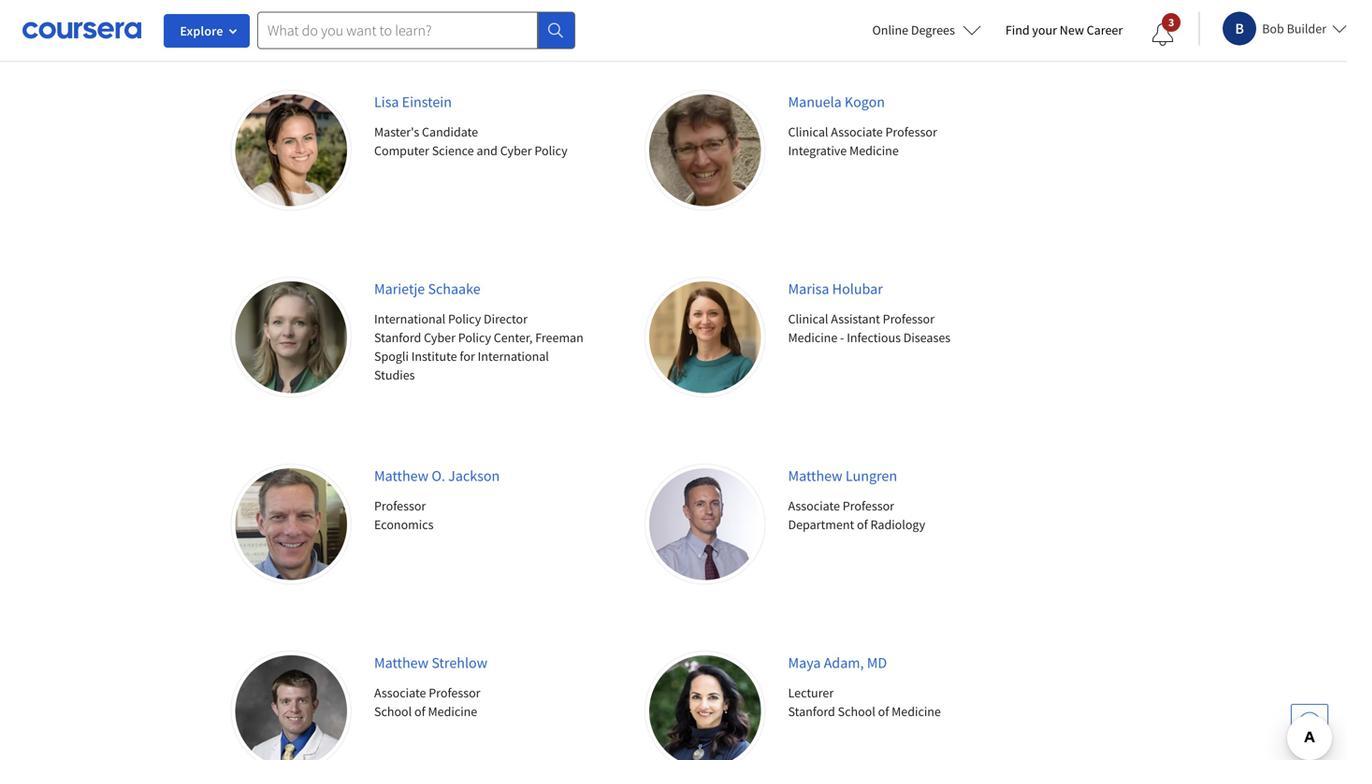 Task type: locate. For each thing, give the bounding box(es) containing it.
of for adam,
[[878, 704, 889, 720]]

explore button
[[164, 14, 250, 48]]

1 horizontal spatial of
[[857, 516, 868, 533]]

matthew up "associate professor school of medicine"
[[374, 654, 429, 673]]

policy inside master's candidate computer science and cyber policy
[[535, 142, 568, 159]]

0 vertical spatial cyber
[[500, 142, 532, 159]]

matthew o. jackson link
[[374, 467, 500, 486]]

0 vertical spatial clinical
[[788, 123, 828, 140]]

0 vertical spatial associate
[[831, 123, 883, 140]]

radiology
[[871, 516, 925, 533]]

1 vertical spatial international
[[478, 348, 549, 365]]

new
[[1060, 22, 1084, 38]]

matthew up department
[[788, 467, 843, 486]]

of down matthew strehlow
[[414, 704, 425, 720]]

international down center,
[[478, 348, 549, 365]]

1 clinical from the top
[[788, 123, 828, 140]]

school
[[374, 704, 412, 720], [838, 704, 876, 720]]

None search field
[[257, 12, 575, 49]]

associate inside clinical associate professor integrative medicine
[[831, 123, 883, 140]]

clinical associate professor integrative medicine
[[788, 123, 937, 159]]

medicine for manuela kogon
[[850, 142, 899, 159]]

0 horizontal spatial cyber
[[424, 329, 456, 346]]

school inside "associate professor school of medicine"
[[374, 704, 412, 720]]

candidate
[[422, 123, 478, 140]]

associate
[[831, 123, 883, 140], [788, 498, 840, 515], [374, 685, 426, 702]]

international
[[374, 311, 446, 327], [478, 348, 549, 365]]

medicine
[[850, 142, 899, 159], [788, 329, 838, 346], [428, 704, 477, 720], [892, 704, 941, 720]]

medicine inside clinical associate professor integrative medicine
[[850, 142, 899, 159]]

cyber right and
[[500, 142, 532, 159]]

school for matthew strehlow
[[374, 704, 412, 720]]

0 horizontal spatial international
[[374, 311, 446, 327]]

matthew strehlow image
[[232, 652, 351, 761]]

science
[[432, 142, 474, 159]]

infectious
[[847, 329, 901, 346]]

einstein
[[402, 93, 452, 111]]

school inside lecturer stanford school of medicine
[[838, 704, 876, 720]]

medicine inside clinical assistant professor medicine - infectious diseases
[[788, 329, 838, 346]]

3
[[1168, 15, 1175, 29]]

matthew left o.
[[374, 467, 429, 486]]

maya adam, md image
[[646, 652, 765, 761]]

associate down matthew strehlow
[[374, 685, 426, 702]]

1 horizontal spatial school
[[838, 704, 876, 720]]

maya adam, md link
[[788, 654, 887, 673]]

associate up department
[[788, 498, 840, 515]]

of inside lecturer stanford school of medicine
[[878, 704, 889, 720]]

studies
[[374, 367, 415, 384]]

matthew o. jackson
[[374, 467, 500, 486]]

director
[[484, 311, 528, 327]]

jackson
[[448, 467, 500, 486]]

clinical down marisa
[[788, 311, 828, 327]]

school down matthew strehlow
[[374, 704, 412, 720]]

policy up for
[[458, 329, 491, 346]]

institute
[[411, 348, 457, 365]]

0 vertical spatial stanford
[[374, 329, 421, 346]]

of down the "md"
[[878, 704, 889, 720]]

0 horizontal spatial school
[[374, 704, 412, 720]]

international down "marietje"
[[374, 311, 446, 327]]

cyber
[[500, 142, 532, 159], [424, 329, 456, 346]]

0 horizontal spatial of
[[414, 704, 425, 720]]

stanford up spogli
[[374, 329, 421, 346]]

2 clinical from the top
[[788, 311, 828, 327]]

policy
[[535, 142, 568, 159], [448, 311, 481, 327], [458, 329, 491, 346]]

What do you want to learn? text field
[[257, 12, 538, 49]]

0 horizontal spatial stanford
[[374, 329, 421, 346]]

professor inside professor economics
[[374, 498, 426, 515]]

lisa einstein image
[[232, 91, 351, 210]]

of
[[857, 516, 868, 533], [414, 704, 425, 720], [878, 704, 889, 720]]

medicine inside "associate professor school of medicine"
[[428, 704, 477, 720]]

clinical inside clinical assistant professor medicine - infectious diseases
[[788, 311, 828, 327]]

policy right and
[[535, 142, 568, 159]]

stanford down lecturer
[[788, 704, 835, 720]]

associate professor department of radiology
[[788, 498, 925, 533]]

bob builder
[[1262, 20, 1327, 37]]

1 school from the left
[[374, 704, 412, 720]]

2 school from the left
[[838, 704, 876, 720]]

1 vertical spatial associate
[[788, 498, 840, 515]]

marisa holubar link
[[788, 280, 883, 298]]

1 vertical spatial stanford
[[788, 704, 835, 720]]

matthew for matthew strehlow
[[374, 654, 429, 673]]

of inside "associate professor school of medicine"
[[414, 704, 425, 720]]

md
[[867, 654, 887, 673]]

1 vertical spatial clinical
[[788, 311, 828, 327]]

matthew strehlow link
[[374, 654, 488, 673]]

for
[[460, 348, 475, 365]]

kogon
[[845, 93, 885, 111]]

0 vertical spatial international
[[374, 311, 446, 327]]

professor inside clinical assistant professor medicine - infectious diseases
[[883, 311, 935, 327]]

professor
[[886, 123, 937, 140], [883, 311, 935, 327], [374, 498, 426, 515], [843, 498, 894, 515], [429, 685, 480, 702]]

0 vertical spatial policy
[[535, 142, 568, 159]]

integrative
[[788, 142, 847, 159]]

marisa holubar
[[788, 280, 883, 298]]

help center image
[[1299, 712, 1321, 734]]

o.
[[432, 467, 445, 486]]

of inside associate professor department of radiology
[[857, 516, 868, 533]]

clinical up integrative
[[788, 123, 828, 140]]

medicine inside lecturer stanford school of medicine
[[892, 704, 941, 720]]

matthew strehlow
[[374, 654, 488, 673]]

2 horizontal spatial of
[[878, 704, 889, 720]]

associate inside associate professor department of radiology
[[788, 498, 840, 515]]

manuela kogon image
[[646, 91, 765, 210]]

1 horizontal spatial cyber
[[500, 142, 532, 159]]

find your new career link
[[996, 19, 1132, 42]]

clinical inside clinical associate professor integrative medicine
[[788, 123, 828, 140]]

manuela
[[788, 93, 842, 111]]

policy down schaake
[[448, 311, 481, 327]]

of left radiology
[[857, 516, 868, 533]]

clinical
[[788, 123, 828, 140], [788, 311, 828, 327]]

cyber up "institute"
[[424, 329, 456, 346]]

1 vertical spatial cyber
[[424, 329, 456, 346]]

associate inside "associate professor school of medicine"
[[374, 685, 426, 702]]

matthew
[[374, 467, 429, 486], [788, 467, 843, 486], [374, 654, 429, 673]]

marisa
[[788, 280, 829, 298]]

2 vertical spatial policy
[[458, 329, 491, 346]]

marietje schaake link
[[374, 280, 481, 298]]

stanford
[[374, 329, 421, 346], [788, 704, 835, 720]]

clinical assistant professor medicine - infectious diseases
[[788, 311, 951, 346]]

economics
[[374, 516, 434, 533]]

school down adam,
[[838, 704, 876, 720]]

2 vertical spatial associate
[[374, 685, 426, 702]]

associate down the kogon at the top of page
[[831, 123, 883, 140]]

marietje
[[374, 280, 425, 298]]

career
[[1087, 22, 1123, 38]]

1 horizontal spatial stanford
[[788, 704, 835, 720]]

maya adam, md
[[788, 654, 887, 673]]



Task type: vqa. For each thing, say whether or not it's contained in the screenshot.
the Math
no



Task type: describe. For each thing, give the bounding box(es) containing it.
international policy director stanford cyber policy center, freeman spogli institute for international studies
[[374, 311, 584, 384]]

your
[[1032, 22, 1057, 38]]

manuela kogon link
[[788, 93, 885, 111]]

stanford inside international policy director stanford cyber policy center, freeman spogli institute for international studies
[[374, 329, 421, 346]]

marietje schaake image
[[232, 278, 351, 397]]

show notifications image
[[1152, 23, 1174, 46]]

computer
[[374, 142, 429, 159]]

professor economics
[[374, 498, 434, 533]]

matthew lungren link
[[788, 467, 897, 486]]

associate for lungren
[[788, 498, 840, 515]]

master's candidate computer science and cyber policy
[[374, 123, 568, 159]]

manuela kogon
[[788, 93, 885, 111]]

professor inside clinical associate professor integrative medicine
[[886, 123, 937, 140]]

clinical for manuela kogon
[[788, 123, 828, 140]]

of for lungren
[[857, 516, 868, 533]]

of for strehlow
[[414, 704, 425, 720]]

clinical for marisa holubar
[[788, 311, 828, 327]]

lisa einstein
[[374, 93, 452, 111]]

3 button
[[1137, 12, 1189, 57]]

matthew lungren image
[[646, 465, 765, 584]]

marisa holubar image
[[646, 278, 765, 397]]

associate for strehlow
[[374, 685, 426, 702]]

cyber inside master's candidate computer science and cyber policy
[[500, 142, 532, 159]]

coursera image
[[22, 15, 141, 45]]

cyber inside international policy director stanford cyber policy center, freeman spogli institute for international studies
[[424, 329, 456, 346]]

lisa einstein link
[[374, 93, 452, 111]]

center,
[[494, 329, 533, 346]]

school for maya adam, md
[[838, 704, 876, 720]]

lecturer
[[788, 685, 834, 702]]

spogli
[[374, 348, 409, 365]]

marietje schaake
[[374, 280, 481, 298]]

lecturer stanford school of medicine
[[788, 685, 941, 720]]

medicine for matthew strehlow
[[428, 704, 477, 720]]

professor inside "associate professor school of medicine"
[[429, 685, 480, 702]]

b
[[1235, 19, 1244, 38]]

lungren
[[846, 467, 897, 486]]

find your new career
[[1006, 22, 1123, 38]]

professor inside associate professor department of radiology
[[843, 498, 894, 515]]

maya
[[788, 654, 821, 673]]

online degrees
[[872, 22, 955, 38]]

1 horizontal spatial international
[[478, 348, 549, 365]]

adam,
[[824, 654, 864, 673]]

matthew o. jackson image
[[232, 465, 351, 584]]

schaake
[[428, 280, 481, 298]]

associate professor school of medicine
[[374, 685, 480, 720]]

department
[[788, 516, 854, 533]]

lisa
[[374, 93, 399, 111]]

freeman
[[535, 329, 584, 346]]

online
[[872, 22, 909, 38]]

and
[[477, 142, 498, 159]]

assistant
[[831, 311, 880, 327]]

-
[[840, 329, 844, 346]]

matthew for matthew o. jackson
[[374, 467, 429, 486]]

1 vertical spatial policy
[[448, 311, 481, 327]]

stanford inside lecturer stanford school of medicine
[[788, 704, 835, 720]]

builder
[[1287, 20, 1327, 37]]

holubar
[[832, 280, 883, 298]]

master's
[[374, 123, 419, 140]]

matthew lungren
[[788, 467, 897, 486]]

online degrees button
[[857, 9, 996, 51]]

find
[[1006, 22, 1030, 38]]

bob
[[1262, 20, 1284, 37]]

explore
[[180, 22, 223, 39]]

matthew for matthew lungren
[[788, 467, 843, 486]]

strehlow
[[432, 654, 488, 673]]

degrees
[[911, 22, 955, 38]]

diseases
[[904, 329, 951, 346]]

medicine for maya adam, md
[[892, 704, 941, 720]]



